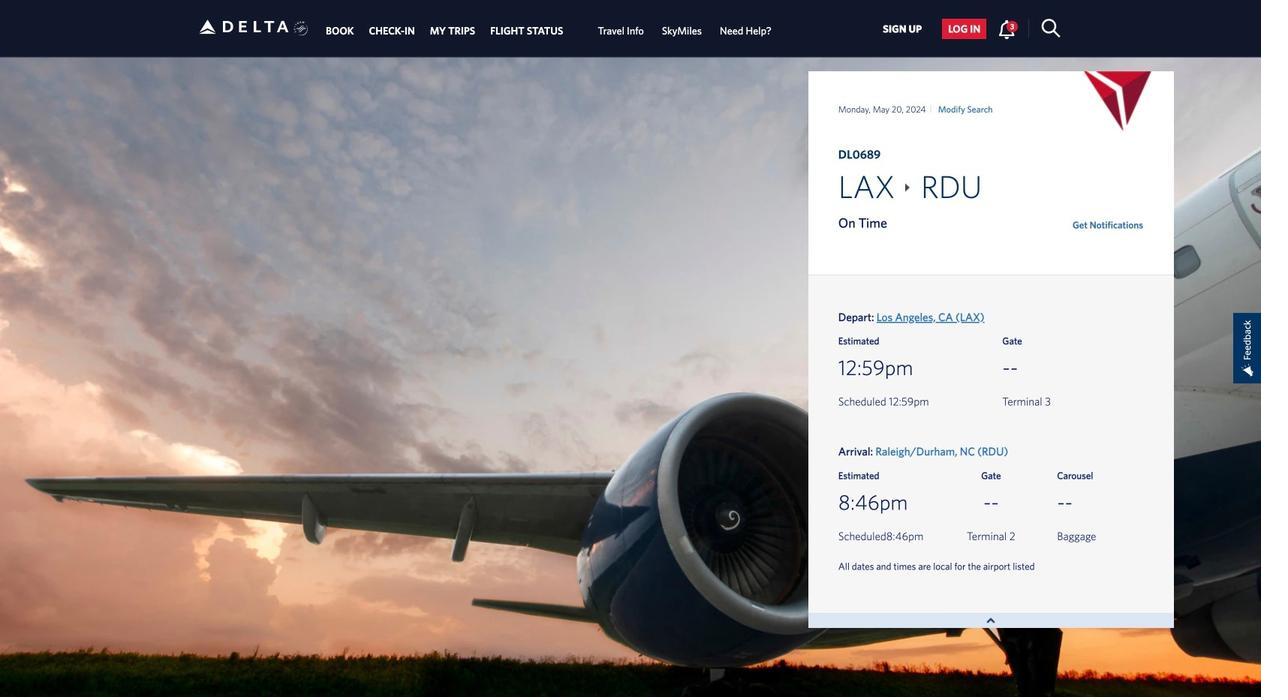Task type: locate. For each thing, give the bounding box(es) containing it.
heroimgurl image
[[0, 57, 1262, 698]]

skyteam image
[[294, 5, 308, 52]]

tab list
[[318, 1, 781, 55]]



Task type: describe. For each thing, give the bounding box(es) containing it.
delta air lines image
[[199, 3, 289, 50]]



Task type: vqa. For each thing, say whether or not it's contained in the screenshot.
same
no



